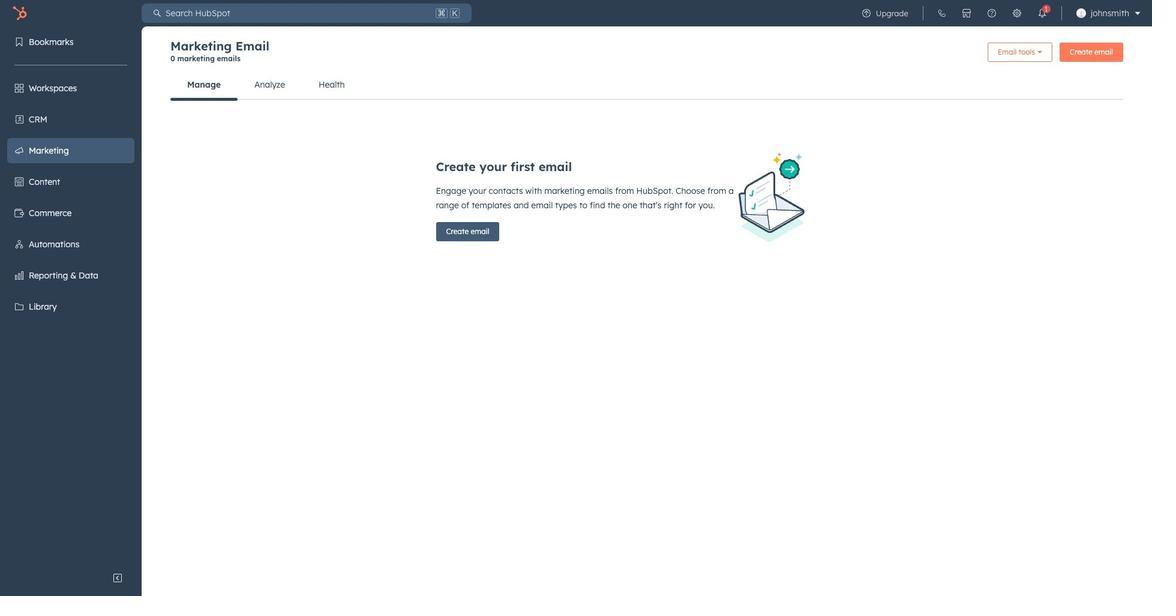 Task type: describe. For each thing, give the bounding box(es) containing it.
help image
[[987, 8, 997, 18]]

Search HubSpot search field
[[161, 4, 433, 23]]

notifications: 1 unseen image
[[1038, 8, 1047, 18]]

1 horizontal spatial menu
[[854, 0, 1145, 26]]



Task type: vqa. For each thing, say whether or not it's contained in the screenshot.
Search HubSpot Search Field
yes



Task type: locate. For each thing, give the bounding box(es) containing it.
bookmarks primary navigation item image
[[14, 37, 24, 47]]

marketplaces image
[[962, 8, 972, 18]]

0 horizontal spatial menu
[[0, 26, 142, 566]]

menu
[[854, 0, 1145, 26], [0, 26, 142, 566]]

navigation
[[170, 70, 1124, 101]]

john smith image
[[1077, 8, 1086, 18]]

settings image
[[1013, 8, 1022, 18]]

banner
[[170, 38, 1124, 70]]



